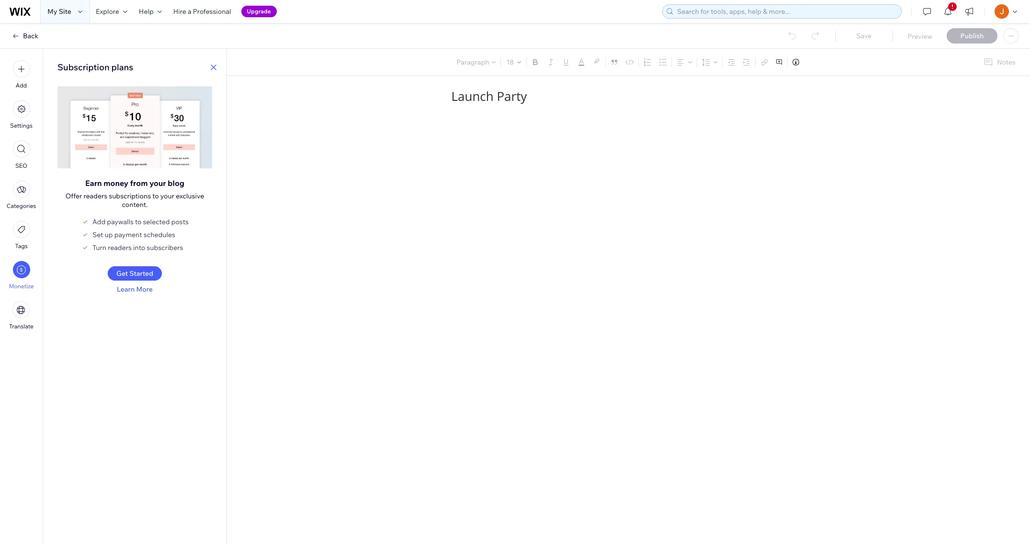 Task type: describe. For each thing, give the bounding box(es) containing it.
tags button
[[13, 221, 30, 250]]

subscription plans
[[57, 62, 133, 73]]

site
[[59, 7, 71, 16]]

to inside add paywalls to selected posts set up payment schedules turn readers into subscribers
[[135, 218, 142, 227]]

subscription
[[57, 62, 109, 73]]

explore
[[96, 7, 119, 16]]

help button
[[133, 0, 167, 23]]

hire
[[173, 7, 186, 16]]

seo button
[[13, 141, 30, 170]]

add for add paywalls to selected posts set up payment schedules turn readers into subscribers
[[92, 218, 105, 227]]

back
[[23, 32, 38, 40]]

into
[[133, 244, 145, 253]]

Search for tools, apps, help & more... field
[[674, 5, 898, 18]]

add for add
[[16, 82, 27, 89]]

add paywalls to selected posts set up payment schedules turn readers into subscribers
[[92, 218, 189, 253]]

monetize button
[[9, 261, 34, 290]]

selected
[[143, 218, 170, 227]]

translate
[[9, 323, 34, 330]]

earn money from your blog offer readers subscriptions to your exclusive content.
[[65, 179, 204, 209]]

Add a Catchy Title text field
[[451, 88, 799, 105]]

to inside earn money from your blog offer readers subscriptions to your exclusive content.
[[152, 192, 159, 201]]

get started
[[116, 270, 153, 278]]

notes button
[[980, 56, 1019, 69]]

notes
[[997, 58, 1016, 67]]

readers inside earn money from your blog offer readers subscriptions to your exclusive content.
[[84, 192, 107, 201]]

exclusive
[[176, 192, 204, 201]]

blog
[[168, 179, 184, 188]]

turn
[[92, 244, 106, 253]]

my site
[[47, 7, 71, 16]]

0 vertical spatial your
[[149, 179, 166, 188]]

get started button
[[108, 267, 162, 281]]

paywalls
[[107, 218, 134, 227]]

my
[[47, 7, 57, 16]]



Task type: locate. For each thing, give the bounding box(es) containing it.
readers down earn on the top left of page
[[84, 192, 107, 201]]

settings
[[10, 122, 33, 129]]

translate button
[[9, 302, 34, 330]]

to right content.
[[152, 192, 159, 201]]

1 vertical spatial add
[[92, 218, 105, 227]]

1 horizontal spatial add
[[92, 218, 105, 227]]

schedules
[[144, 231, 175, 240]]

earn
[[85, 179, 102, 188]]

plans
[[111, 62, 133, 73]]

1 vertical spatial your
[[160, 192, 174, 201]]

0 horizontal spatial to
[[135, 218, 142, 227]]

monetize
[[9, 283, 34, 290]]

subscriptions
[[109, 192, 151, 201]]

professional
[[193, 7, 231, 16]]

tags
[[15, 243, 28, 250]]

offer
[[65, 192, 82, 201]]

a
[[188, 7, 191, 16]]

0 horizontal spatial add
[[16, 82, 27, 89]]

1 horizontal spatial readers
[[108, 244, 132, 253]]

1 vertical spatial to
[[135, 218, 142, 227]]

add inside button
[[16, 82, 27, 89]]

hire a professional
[[173, 7, 231, 16]]

back button
[[11, 32, 38, 40]]

posts
[[171, 218, 189, 227]]

more
[[136, 286, 153, 294]]

0 horizontal spatial readers
[[84, 192, 107, 201]]

learn more link
[[117, 286, 153, 294]]

add inside add paywalls to selected posts set up payment schedules turn readers into subscribers
[[92, 218, 105, 227]]

help
[[139, 7, 154, 16]]

hire a professional link
[[167, 0, 237, 23]]

to
[[152, 192, 159, 201], [135, 218, 142, 227]]

categories
[[7, 203, 36, 210]]

menu containing add
[[0, 55, 43, 336]]

started
[[129, 270, 153, 278]]

readers
[[84, 192, 107, 201], [108, 244, 132, 253]]

to up payment
[[135, 218, 142, 227]]

up
[[105, 231, 113, 240]]

settings button
[[10, 101, 33, 129]]

readers inside add paywalls to selected posts set up payment schedules turn readers into subscribers
[[108, 244, 132, 253]]

readers down payment
[[108, 244, 132, 253]]

1 horizontal spatial to
[[152, 192, 159, 201]]

1 vertical spatial readers
[[108, 244, 132, 253]]

seo
[[15, 162, 27, 170]]

money
[[104, 179, 128, 188]]

add
[[16, 82, 27, 89], [92, 218, 105, 227]]

0 vertical spatial readers
[[84, 192, 107, 201]]

upgrade button
[[241, 6, 277, 17]]

your
[[149, 179, 166, 188], [160, 192, 174, 201]]

learn more
[[117, 286, 153, 294]]

0 vertical spatial add
[[16, 82, 27, 89]]

set
[[92, 231, 103, 240]]

your left "blog"
[[149, 179, 166, 188]]

categories button
[[7, 181, 36, 210]]

upgrade
[[247, 8, 271, 15]]

add button
[[13, 60, 30, 89]]

payment
[[114, 231, 142, 240]]

from
[[130, 179, 148, 188]]

0 vertical spatial to
[[152, 192, 159, 201]]

subscribers
[[147, 244, 183, 253]]

learn
[[117, 286, 135, 294]]

add up set
[[92, 218, 105, 227]]

get
[[116, 270, 128, 278]]

your down "blog"
[[160, 192, 174, 201]]

add up settings button
[[16, 82, 27, 89]]

menu
[[0, 55, 43, 336]]

content.
[[122, 201, 148, 209]]



Task type: vqa. For each thing, say whether or not it's contained in the screenshot.
leftmost 'Thu'
no



